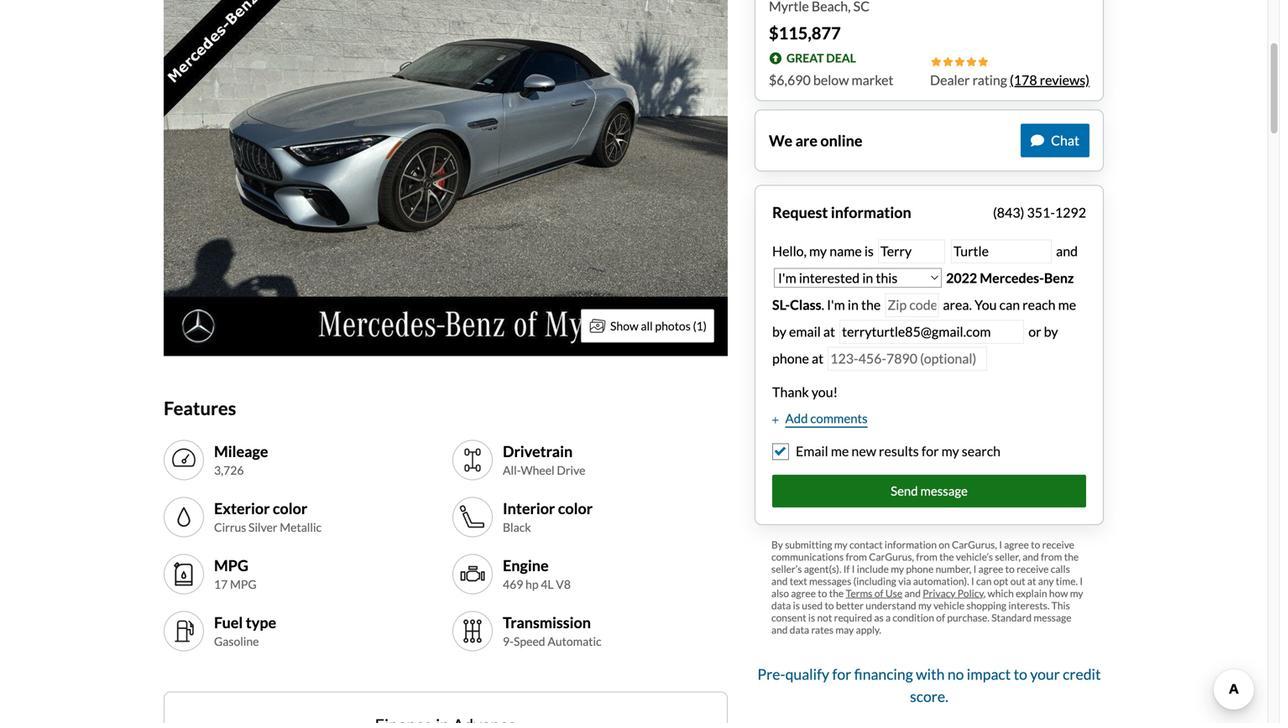 Task type: vqa. For each thing, say whether or not it's contained in the screenshot.
Airbag,Rear
no



Task type: locate. For each thing, give the bounding box(es) containing it.
2 horizontal spatial agree
[[1004, 539, 1029, 551]]

pre-
[[758, 666, 785, 683]]

a
[[886, 612, 891, 624]]

color inside interior color black
[[558, 499, 593, 518]]

from left 'on'
[[916, 551, 938, 563]]

terms of use and privacy policy
[[846, 587, 984, 600]]

cargurus,
[[952, 539, 997, 551], [869, 551, 914, 563]]

(178 reviews) button
[[1010, 70, 1090, 90]]

send message
[[891, 484, 968, 499]]

financing
[[854, 666, 913, 683]]

0 vertical spatial of
[[875, 587, 884, 600]]

1 horizontal spatial color
[[558, 499, 593, 518]]

0 horizontal spatial of
[[875, 587, 884, 600]]

you!
[[812, 384, 838, 400]]

0 vertical spatial me
[[1058, 297, 1076, 313]]

2 color from the left
[[558, 499, 593, 518]]

reviews)
[[1040, 72, 1090, 88]]

$6,690 below market
[[769, 72, 894, 88]]

information up name
[[831, 203, 912, 222]]

1 horizontal spatial from
[[916, 551, 938, 563]]

by inside or by phone at
[[1044, 324, 1058, 340]]

to up "which"
[[1005, 563, 1015, 575]]

by inside area. you can reach me by email at
[[772, 324, 787, 340]]

me inside area. you can reach me by email at
[[1058, 297, 1076, 313]]

mpg right 17
[[230, 578, 257, 592]]

0 vertical spatial for
[[922, 443, 939, 460]]

search
[[962, 443, 1001, 460]]

receive up explain
[[1017, 563, 1049, 575]]

at
[[824, 324, 835, 340], [812, 351, 824, 367], [1028, 575, 1036, 587]]

interior color black
[[503, 499, 593, 535]]

1 vertical spatial of
[[936, 612, 945, 624]]

sl-
[[772, 297, 790, 313]]

Zip code field
[[885, 293, 939, 317]]

is left used
[[793, 600, 800, 612]]

0 vertical spatial receive
[[1042, 539, 1075, 551]]

consent
[[772, 612, 806, 624]]

we
[[769, 131, 793, 150]]

1 horizontal spatial of
[[936, 612, 945, 624]]

email
[[796, 443, 828, 460]]

from up the (including
[[846, 551, 867, 563]]

or
[[1029, 324, 1042, 340]]

qualify
[[785, 666, 830, 683]]

4l
[[541, 578, 554, 592]]

pre-qualify for financing with no impact to your credit score.
[[758, 666, 1101, 706]]

from
[[846, 551, 867, 563], [916, 551, 938, 563], [1041, 551, 1062, 563]]

can
[[1000, 297, 1020, 313], [976, 575, 992, 587]]

0 vertical spatial phone
[[772, 351, 809, 367]]

fuel type image
[[170, 618, 197, 645]]

exterior color cirrus silver metallic
[[214, 499, 322, 535]]

0 horizontal spatial message
[[921, 484, 968, 499]]

i left ,
[[971, 575, 974, 587]]

1 horizontal spatial message
[[1034, 612, 1072, 624]]

color down drive
[[558, 499, 593, 518]]

data left rates on the bottom of the page
[[790, 624, 809, 636]]

me
[[1058, 297, 1076, 313], [831, 443, 849, 460]]

phone down email
[[772, 351, 809, 367]]

which
[[988, 587, 1014, 600]]

engine image
[[459, 561, 486, 588]]

dealer rating (178 reviews)
[[930, 72, 1090, 88]]

my left search
[[942, 443, 959, 460]]

condition
[[893, 612, 934, 624]]

2 from from the left
[[916, 551, 938, 563]]

2 by from the left
[[1044, 324, 1058, 340]]

0 vertical spatial at
[[824, 324, 835, 340]]

cargurus, up via
[[869, 551, 914, 563]]

drivetrain image
[[459, 447, 486, 474]]

is right name
[[865, 243, 874, 259]]

1 horizontal spatial cargurus,
[[952, 539, 997, 551]]

1 horizontal spatial is
[[808, 612, 815, 624]]

2 horizontal spatial from
[[1041, 551, 1062, 563]]

comment image
[[1031, 134, 1044, 147]]

color inside exterior color cirrus silver metallic
[[273, 499, 307, 518]]

is left 'not'
[[808, 612, 815, 624]]

1 by from the left
[[772, 324, 787, 340]]

drive
[[557, 464, 586, 478]]

the right in
[[861, 297, 881, 313]]

me down benz
[[1058, 297, 1076, 313]]

First name field
[[878, 240, 945, 264]]

of down 'privacy'
[[936, 612, 945, 624]]

of inside , which explain how my data is used to better understand my vehicle shopping interests. this consent is not required as a condition of purchase. standard message and data rates may apply.
[[936, 612, 945, 624]]

message
[[921, 484, 968, 499], [1034, 612, 1072, 624]]

1 horizontal spatial phone
[[906, 563, 934, 575]]

can right you
[[1000, 297, 1020, 313]]

automation).
[[913, 575, 969, 587]]

agree up ,
[[979, 563, 1004, 575]]

mpg 17 mpg
[[214, 557, 257, 592]]

is
[[865, 243, 874, 259], [793, 600, 800, 612], [808, 612, 815, 624]]

0 vertical spatial can
[[1000, 297, 1020, 313]]

of left use
[[875, 587, 884, 600]]

0 horizontal spatial for
[[832, 666, 852, 683]]

1 vertical spatial message
[[1034, 612, 1072, 624]]

number,
[[936, 563, 972, 575]]

Last name field
[[951, 240, 1052, 264]]

color for interior color
[[558, 499, 593, 518]]

1 color from the left
[[273, 499, 307, 518]]

at down email
[[812, 351, 824, 367]]

1 horizontal spatial me
[[1058, 297, 1076, 313]]

to down agent(s).
[[818, 587, 827, 600]]

by left email
[[772, 324, 787, 340]]

agree up "out"
[[1004, 539, 1029, 551]]

color
[[273, 499, 307, 518], [558, 499, 593, 518]]

in
[[848, 297, 859, 313]]

Email address email field
[[840, 320, 1024, 344]]

phone up terms of use and privacy policy
[[906, 563, 934, 575]]

and inside , which explain how my data is used to better understand my vehicle shopping interests. this consent is not required as a condition of purchase. standard message and data rates may apply.
[[772, 624, 788, 636]]

at right email
[[824, 324, 835, 340]]

credit
[[1063, 666, 1101, 683]]

color for exterior color
[[273, 499, 307, 518]]

0 horizontal spatial agree
[[791, 587, 816, 600]]

results
[[879, 443, 919, 460]]

thank
[[772, 384, 809, 400]]

1 vertical spatial at
[[812, 351, 824, 367]]

0 vertical spatial message
[[921, 484, 968, 499]]

at inside or by phone at
[[812, 351, 824, 367]]

by
[[772, 539, 783, 551]]

hello,
[[772, 243, 807, 259]]

can inside area. you can reach me by email at
[[1000, 297, 1020, 313]]

submitting
[[785, 539, 833, 551]]

2 horizontal spatial is
[[865, 243, 874, 259]]

at inside area. you can reach me by email at
[[824, 324, 835, 340]]

3,726
[[214, 464, 244, 478]]

information left 'on'
[[885, 539, 937, 551]]

1 horizontal spatial for
[[922, 443, 939, 460]]

1 horizontal spatial agree
[[979, 563, 1004, 575]]

(843)
[[993, 204, 1025, 221]]

1 vertical spatial for
[[832, 666, 852, 683]]

1 horizontal spatial by
[[1044, 324, 1058, 340]]

to inside , which explain how my data is used to better understand my vehicle shopping interests. this consent is not required as a condition of purchase. standard message and data rates may apply.
[[825, 600, 834, 612]]

receive
[[1042, 539, 1075, 551], [1017, 563, 1049, 575]]

1 vertical spatial mpg
[[230, 578, 257, 592]]

as
[[874, 612, 884, 624]]

data down the text
[[772, 600, 791, 612]]

message inside , which explain how my data is used to better understand my vehicle shopping interests. this consent is not required as a condition of purchase. standard message and data rates may apply.
[[1034, 612, 1072, 624]]

with
[[916, 666, 945, 683]]

your
[[1030, 666, 1060, 683]]

and down also
[[772, 624, 788, 636]]

you
[[975, 297, 997, 313]]

and right seller,
[[1023, 551, 1039, 563]]

0 vertical spatial information
[[831, 203, 912, 222]]

message down the how
[[1034, 612, 1072, 624]]

show all photos (1)
[[610, 319, 707, 333]]

(including
[[854, 575, 897, 587]]

2 vertical spatial at
[[1028, 575, 1036, 587]]

color up metallic
[[273, 499, 307, 518]]

automatic
[[548, 635, 602, 649]]

for right qualify
[[832, 666, 852, 683]]

thank you!
[[772, 384, 838, 400]]

impact
[[967, 666, 1011, 683]]

new
[[852, 443, 876, 460]]

1 vertical spatial me
[[831, 443, 849, 460]]

from up any
[[1041, 551, 1062, 563]]

standard
[[992, 612, 1032, 624]]

to left your
[[1014, 666, 1028, 683]]

by right or
[[1044, 324, 1058, 340]]

me left 'new'
[[831, 443, 849, 460]]

to inside the pre-qualify for financing with no impact to your credit score.
[[1014, 666, 1028, 683]]

0 horizontal spatial from
[[846, 551, 867, 563]]

information inside "by submitting my contact information on cargurus, i agree to receive communications from cargurus, from the vehicle's seller, and from the seller's agent(s). if i include my phone number, i agree to receive calls and text messages (including via automation). i can opt out at any time. i also agree to the"
[[885, 539, 937, 551]]

message inside 'button'
[[921, 484, 968, 499]]

0 horizontal spatial can
[[976, 575, 992, 587]]

vehicle full photo image
[[164, 0, 728, 356]]

the left terms
[[829, 587, 844, 600]]

add
[[785, 411, 808, 426]]

terms of use link
[[846, 587, 903, 600]]

my
[[809, 243, 827, 259], [942, 443, 959, 460], [834, 539, 848, 551], [891, 563, 904, 575], [1070, 587, 1084, 600], [918, 600, 932, 612]]

time.
[[1056, 575, 1078, 587]]

agree right also
[[791, 587, 816, 600]]

add comments
[[785, 411, 868, 426]]

transmission image
[[459, 618, 486, 645]]

can left opt at the bottom right of the page
[[976, 575, 992, 587]]

at inside "by submitting my contact information on cargurus, i agree to receive communications from cargurus, from the vehicle's seller, and from the seller's agent(s). if i include my phone number, i agree to receive calls and text messages (including via automation). i can opt out at any time. i also agree to the"
[[1028, 575, 1036, 587]]

1 vertical spatial can
[[976, 575, 992, 587]]

469
[[503, 578, 523, 592]]

phone inside or by phone at
[[772, 351, 809, 367]]

to right used
[[825, 600, 834, 612]]

1 vertical spatial phone
[[906, 563, 934, 575]]

message right send
[[921, 484, 968, 499]]

cargurus, right 'on'
[[952, 539, 997, 551]]

receive up calls
[[1042, 539, 1075, 551]]

2 vertical spatial agree
[[791, 587, 816, 600]]

1 horizontal spatial can
[[1000, 297, 1020, 313]]

at right "out"
[[1028, 575, 1036, 587]]

0 horizontal spatial by
[[772, 324, 787, 340]]

request
[[772, 203, 828, 222]]

silver
[[249, 521, 278, 535]]

area.
[[943, 297, 972, 313]]

0 horizontal spatial cargurus,
[[869, 551, 914, 563]]

i right number,
[[974, 563, 977, 575]]

0 vertical spatial agree
[[1004, 539, 1029, 551]]

mpg up 17
[[214, 557, 249, 575]]

request information
[[772, 203, 912, 222]]

i
[[999, 539, 1002, 551], [852, 563, 855, 575], [974, 563, 977, 575], [971, 575, 974, 587], [1080, 575, 1083, 587]]

, which explain how my data is used to better understand my vehicle shopping interests. this consent is not required as a condition of purchase. standard message and data rates may apply.
[[772, 587, 1084, 636]]

0 horizontal spatial color
[[273, 499, 307, 518]]

for right results
[[922, 443, 939, 460]]

0 horizontal spatial phone
[[772, 351, 809, 367]]

1 vertical spatial information
[[885, 539, 937, 551]]

1 vertical spatial agree
[[979, 563, 1004, 575]]

deal
[[826, 51, 856, 65]]



Task type: describe. For each thing, give the bounding box(es) containing it.
use
[[886, 587, 903, 600]]

area. you can reach me by email at
[[772, 297, 1076, 340]]

metallic
[[280, 521, 322, 535]]

my up if
[[834, 539, 848, 551]]

0 horizontal spatial me
[[831, 443, 849, 460]]

text
[[790, 575, 807, 587]]

my left name
[[809, 243, 827, 259]]

all-
[[503, 464, 521, 478]]

1 vertical spatial receive
[[1017, 563, 1049, 575]]

my right the how
[[1070, 587, 1084, 600]]

are
[[796, 131, 818, 150]]

rating
[[973, 72, 1007, 88]]

vehicle
[[934, 600, 965, 612]]

the up time. at bottom right
[[1064, 551, 1079, 563]]

1292
[[1055, 204, 1086, 221]]

seller,
[[995, 551, 1021, 563]]

purchase.
[[947, 612, 990, 624]]

show all photos (1) link
[[581, 309, 714, 343]]

chat
[[1051, 132, 1080, 149]]

i'm
[[827, 297, 845, 313]]

chat button
[[1021, 124, 1090, 157]]

the up automation).
[[940, 551, 954, 563]]

mileage image
[[170, 447, 197, 474]]

fuel type gasoline
[[214, 614, 276, 649]]

$6,690
[[769, 72, 811, 88]]

seller's
[[772, 563, 802, 575]]

engine 469 hp 4l v8
[[503, 557, 571, 592]]

comments
[[810, 411, 868, 426]]

great
[[787, 51, 824, 65]]

wheel
[[521, 464, 555, 478]]

2022
[[946, 270, 977, 286]]

vehicle's
[[956, 551, 993, 563]]

for inside the pre-qualify for financing with no impact to your credit score.
[[832, 666, 852, 683]]

calls
[[1051, 563, 1070, 575]]

pre-qualify for financing with no impact to your credit score. button
[[755, 656, 1104, 724]]

email me new results for my search
[[796, 443, 1001, 460]]

phone inside "by submitting my contact information on cargurus, i agree to receive communications from cargurus, from the vehicle's seller, and from the seller's agent(s). if i include my phone number, i agree to receive calls and text messages (including via automation). i can opt out at any time. i also agree to the"
[[906, 563, 934, 575]]

used
[[802, 600, 823, 612]]

required
[[834, 612, 872, 624]]

explain
[[1016, 587, 1047, 600]]

apply.
[[856, 624, 882, 636]]

2022 mercedes-benz sl-class
[[772, 270, 1074, 313]]

exterior color image
[[170, 504, 197, 531]]

and up benz
[[1054, 243, 1078, 259]]

or by phone at
[[772, 324, 1058, 367]]

opt
[[994, 575, 1009, 587]]

not
[[817, 612, 832, 624]]

score.
[[910, 688, 949, 706]]

0 horizontal spatial is
[[793, 600, 800, 612]]

market
[[852, 72, 894, 88]]

class
[[790, 297, 822, 313]]

my right include
[[891, 563, 904, 575]]

plus image
[[772, 416, 779, 425]]

no
[[948, 666, 964, 683]]

. i'm in the
[[822, 297, 884, 313]]

drivetrain all-wheel drive
[[503, 442, 586, 478]]

9-
[[503, 635, 514, 649]]

i right if
[[852, 563, 855, 575]]

show
[[610, 319, 639, 333]]

can inside "by submitting my contact information on cargurus, i agree to receive communications from cargurus, from the vehicle's seller, and from the seller's agent(s). if i include my phone number, i agree to receive calls and text messages (including via automation). i can opt out at any time. i also agree to the"
[[976, 575, 992, 587]]

online
[[821, 131, 863, 150]]

0 vertical spatial data
[[772, 600, 791, 612]]

engine
[[503, 557, 549, 575]]

all
[[641, 319, 653, 333]]

interior color image
[[459, 504, 486, 531]]

understand
[[866, 600, 917, 612]]

policy
[[958, 587, 984, 600]]

great deal
[[787, 51, 856, 65]]

photos
[[655, 319, 691, 333]]

and left the text
[[772, 575, 788, 587]]

i right vehicle's
[[999, 539, 1002, 551]]

i right time. at bottom right
[[1080, 575, 1083, 587]]

mileage 3,726
[[214, 442, 268, 478]]

terms
[[846, 587, 873, 600]]

email
[[789, 324, 821, 340]]

send message button
[[772, 475, 1086, 508]]

transmission 9-speed automatic
[[503, 614, 602, 649]]

via
[[899, 575, 911, 587]]

also
[[772, 587, 789, 600]]

reach
[[1023, 297, 1056, 313]]

my left vehicle
[[918, 600, 932, 612]]

hp
[[526, 578, 539, 592]]

gasoline
[[214, 635, 259, 649]]

to right seller,
[[1031, 539, 1040, 551]]

shopping
[[967, 600, 1007, 612]]

mileage
[[214, 442, 268, 461]]

351-
[[1027, 204, 1055, 221]]

if
[[844, 563, 850, 575]]

$115,877
[[769, 23, 841, 43]]

1 vertical spatial data
[[790, 624, 809, 636]]

include
[[857, 563, 889, 575]]

drivetrain
[[503, 442, 573, 461]]

(1)
[[693, 319, 707, 333]]

v8
[[556, 578, 571, 592]]

1 from from the left
[[846, 551, 867, 563]]

benz
[[1044, 270, 1074, 286]]

and right use
[[905, 587, 921, 600]]

privacy
[[923, 587, 956, 600]]

hello, my name is
[[772, 243, 876, 259]]

send
[[891, 484, 918, 499]]

cirrus
[[214, 521, 246, 535]]

3 from from the left
[[1041, 551, 1062, 563]]

mercedes-
[[980, 270, 1044, 286]]

Phone (optional) telephone field
[[828, 347, 987, 371]]

.
[[822, 297, 824, 313]]

0 vertical spatial mpg
[[214, 557, 249, 575]]

on
[[939, 539, 950, 551]]

mpg image
[[170, 561, 197, 588]]

interior
[[503, 499, 555, 518]]

black
[[503, 521, 531, 535]]

features
[[164, 398, 236, 419]]



